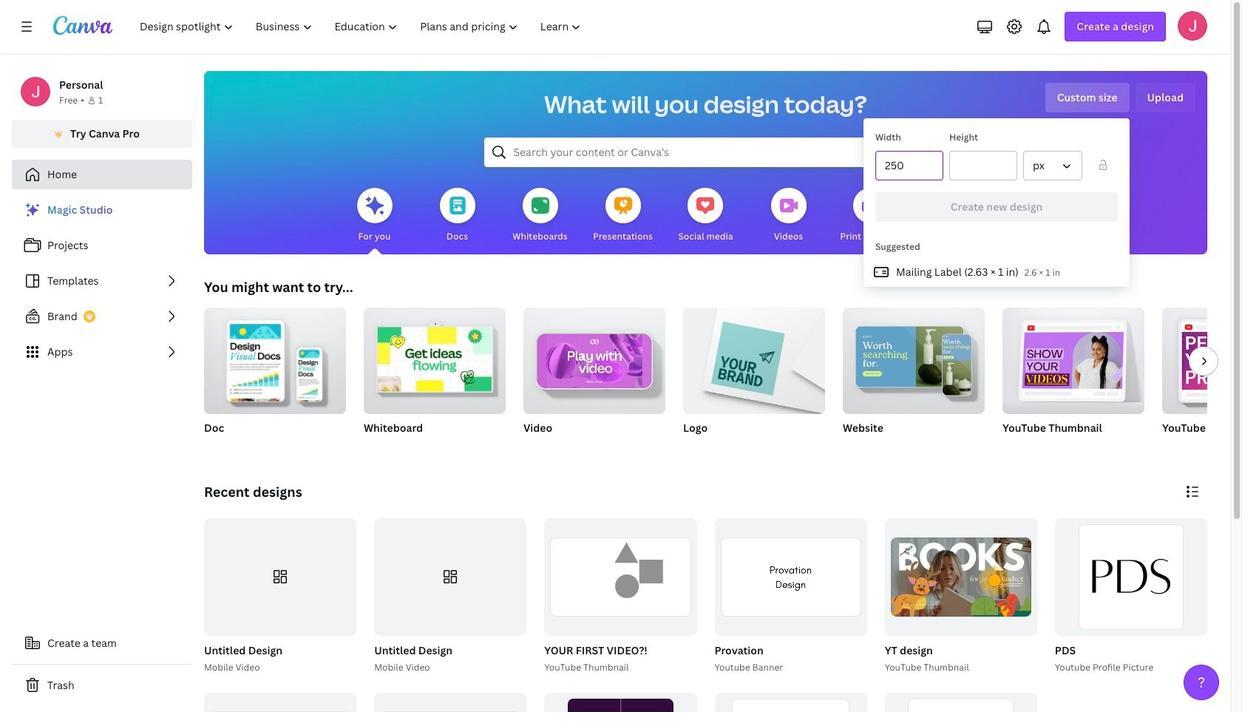 Task type: locate. For each thing, give the bounding box(es) containing it.
Search search field
[[514, 138, 898, 166]]

group
[[524, 302, 666, 454], [524, 302, 666, 414], [684, 302, 826, 454], [684, 302, 826, 414], [843, 302, 985, 454], [843, 302, 985, 414], [1003, 302, 1145, 454], [1003, 302, 1145, 414], [204, 308, 346, 454], [204, 308, 346, 414], [364, 308, 506, 454], [1163, 308, 1243, 454], [1163, 308, 1243, 414], [201, 519, 357, 675], [204, 519, 357, 636], [371, 519, 527, 675], [542, 519, 697, 675], [545, 519, 697, 636], [712, 519, 867, 675], [715, 519, 867, 636], [882, 519, 1038, 675], [885, 519, 1038, 636], [1053, 519, 1208, 675], [1056, 519, 1208, 636], [545, 693, 697, 712], [715, 693, 867, 712], [885, 693, 1038, 712]]

None search field
[[484, 138, 928, 167]]

list
[[12, 195, 192, 367]]

None number field
[[886, 152, 934, 180]]



Task type: vqa. For each thing, say whether or not it's contained in the screenshot.
the Units: px button
yes



Task type: describe. For each thing, give the bounding box(es) containing it.
top level navigation element
[[130, 12, 594, 41]]

james peterson image
[[1178, 11, 1208, 41]]

Units: px button
[[1024, 151, 1083, 181]]



